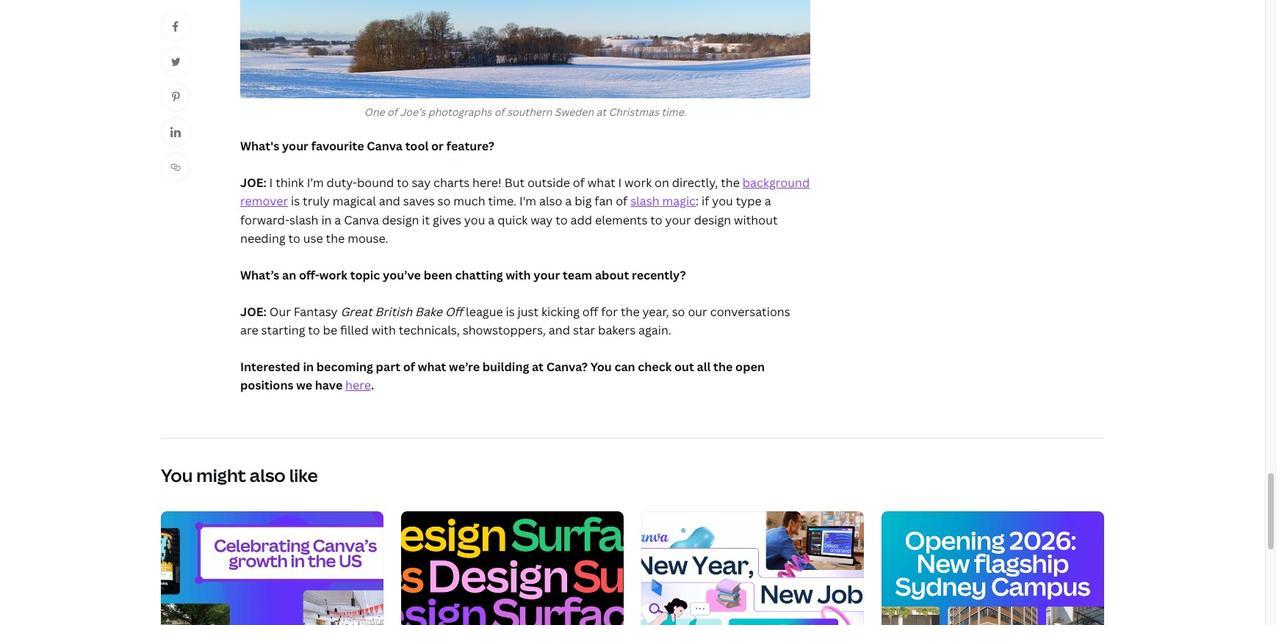 Task type: vqa. For each thing, say whether or not it's contained in the screenshot.
the topmost "at"
yes



Task type: locate. For each thing, give the bounding box(es) containing it.
showstoppers,
[[463, 323, 546, 339]]

your right the what's
[[282, 138, 309, 154]]

you inside "interested in becoming part of what we're building at canva? you can check out all the open positions we have"
[[590, 359, 612, 375]]

0 vertical spatial canva
[[367, 138, 403, 154]]

canva?
[[546, 359, 588, 375]]

image saying new year, new job with some images of people using canva on laptops to make resume designs image
[[641, 512, 864, 626]]

you left can
[[590, 359, 612, 375]]

also down the outside
[[539, 193, 562, 209]]

but
[[504, 175, 525, 191]]

in down truly
[[321, 212, 332, 228]]

to
[[397, 175, 409, 191], [556, 212, 568, 228], [650, 212, 662, 228], [288, 231, 300, 247], [308, 323, 320, 339]]

open
[[735, 359, 765, 375]]

so up gives
[[437, 193, 451, 209]]

what's an off-work topic you've been chatting with your team about recently?
[[240, 267, 686, 284]]

1 horizontal spatial so
[[672, 304, 685, 320]]

0 vertical spatial is
[[291, 193, 300, 209]]

0 horizontal spatial and
[[379, 193, 400, 209]]

1 horizontal spatial design
[[694, 212, 731, 228]]

0 vertical spatial time.
[[661, 105, 686, 119]]

what up fan
[[588, 175, 615, 191]]

1 vertical spatial is
[[506, 304, 515, 320]]

say
[[412, 175, 431, 191]]

to left use
[[288, 231, 300, 247]]

1 horizontal spatial and
[[549, 323, 570, 339]]

is
[[291, 193, 300, 209], [506, 304, 515, 320]]

1 horizontal spatial at
[[596, 105, 606, 119]]

canva left tool
[[367, 138, 403, 154]]

1 horizontal spatial you
[[712, 193, 733, 209]]

design left the it
[[382, 212, 419, 228]]

charts
[[433, 175, 470, 191]]

an
[[282, 267, 296, 284]]

bake
[[415, 304, 442, 320]]

1 vertical spatial joe:
[[240, 304, 267, 320]]

.
[[371, 378, 374, 394]]

0 vertical spatial with
[[506, 267, 531, 284]]

1 vertical spatial work
[[319, 267, 347, 284]]

1 design from the left
[[382, 212, 419, 228]]

much
[[453, 193, 485, 209]]

at
[[596, 105, 606, 119], [532, 359, 544, 375]]

1 i from the left
[[269, 175, 273, 191]]

your down magic
[[665, 212, 691, 228]]

the right for on the left of page
[[621, 304, 640, 320]]

1 vertical spatial time.
[[488, 193, 517, 209]]

out
[[674, 359, 694, 375]]

0 horizontal spatial is
[[291, 193, 300, 209]]

a
[[565, 193, 572, 209], [765, 193, 771, 209], [335, 212, 341, 228], [488, 212, 495, 228]]

what inside "interested in becoming part of what we're building at canva? you can check out all the open positions we have"
[[418, 359, 446, 375]]

0 horizontal spatial with
[[371, 323, 396, 339]]

christmas
[[609, 105, 659, 119]]

with inside 'league is just kicking off for the year, so our conversations are starting to be filled with technicals, showstoppers, and star bakers again.'
[[371, 323, 396, 339]]

with up just
[[506, 267, 531, 284]]

you right 'if'
[[712, 193, 733, 209]]

1 vertical spatial you
[[161, 463, 193, 488]]

1 vertical spatial slash
[[290, 212, 319, 228]]

recently?
[[632, 267, 686, 284]]

design down 'if'
[[694, 212, 731, 228]]

i
[[269, 175, 273, 191], [618, 175, 622, 191]]

off
[[582, 304, 598, 320]]

of up big
[[573, 175, 585, 191]]

0 horizontal spatial so
[[437, 193, 451, 209]]

joe: up are
[[240, 304, 267, 320]]

1 horizontal spatial slash
[[630, 193, 659, 209]]

0 vertical spatial so
[[437, 193, 451, 209]]

you
[[590, 359, 612, 375], [161, 463, 193, 488]]

the
[[721, 175, 740, 191], [326, 231, 345, 247], [621, 304, 640, 320], [713, 359, 733, 375]]

to left add on the top of page
[[556, 212, 568, 228]]

and down bound
[[379, 193, 400, 209]]

so left our
[[672, 304, 685, 320]]

slash
[[630, 193, 659, 209], [290, 212, 319, 228]]

1 horizontal spatial i
[[618, 175, 622, 191]]

a purple and blue banner saying opening 2026: new flagship sydney campus with 3 renders of the new space image
[[882, 512, 1104, 626]]

think
[[276, 175, 304, 191]]

your
[[282, 138, 309, 154], [665, 212, 691, 228], [534, 267, 560, 284]]

0 horizontal spatial at
[[532, 359, 544, 375]]

is down think
[[291, 193, 300, 209]]

1 horizontal spatial time.
[[661, 105, 686, 119]]

0 vertical spatial you
[[590, 359, 612, 375]]

joe: i think i'm duty-bound to say charts here! but outside of what i work on directly, the
[[240, 175, 743, 191]]

truly
[[303, 193, 330, 209]]

i up "elements"
[[618, 175, 622, 191]]

in
[[321, 212, 332, 228], [303, 359, 314, 375]]

off
[[445, 304, 463, 320]]

needing
[[240, 231, 285, 247]]

i'm
[[307, 175, 324, 191]]

2 joe: from the top
[[240, 304, 267, 320]]

the right use
[[326, 231, 345, 247]]

what's your favourite canva tool or feature?
[[240, 138, 494, 154]]

1 vertical spatial so
[[672, 304, 685, 320]]

big
[[575, 193, 592, 209]]

joe: up remover
[[240, 175, 267, 191]]

duty-
[[327, 175, 357, 191]]

0 vertical spatial at
[[596, 105, 606, 119]]

here .
[[345, 378, 374, 394]]

i left think
[[269, 175, 273, 191]]

of
[[387, 105, 398, 119], [494, 105, 505, 119], [573, 175, 585, 191], [616, 193, 628, 209], [403, 359, 415, 375]]

joe:
[[240, 175, 267, 191], [240, 304, 267, 320]]

0 horizontal spatial your
[[282, 138, 309, 154]]

slash up use
[[290, 212, 319, 228]]

2 vertical spatial your
[[534, 267, 560, 284]]

the inside : if you type a forward-slash in a canva design it gives you a quick way to add elements to your design without needing to use the mouse.
[[326, 231, 345, 247]]

1 horizontal spatial in
[[321, 212, 332, 228]]

0 horizontal spatial design
[[382, 212, 419, 228]]

great
[[340, 304, 372, 320]]

1 vertical spatial what
[[418, 359, 446, 375]]

outside
[[527, 175, 570, 191]]

work left the on
[[625, 175, 652, 191]]

time. right 'christmas'
[[661, 105, 686, 119]]

filled
[[340, 323, 369, 339]]

the inside "interested in becoming part of what we're building at canva? you can check out all the open positions we have"
[[713, 359, 733, 375]]

2 horizontal spatial your
[[665, 212, 691, 228]]

of inside "interested in becoming part of what we're building at canva? you can check out all the open positions we have"
[[403, 359, 415, 375]]

0 vertical spatial in
[[321, 212, 332, 228]]

on
[[655, 175, 669, 191]]

1 vertical spatial you
[[464, 212, 485, 228]]

1 joe: from the top
[[240, 175, 267, 191]]

for
[[601, 304, 618, 320]]

is inside 'league is just kicking off for the year, so our conversations are starting to be filled with technicals, showstoppers, and star bakers again.'
[[506, 304, 515, 320]]

0 vertical spatial you
[[712, 193, 733, 209]]

like
[[289, 463, 318, 488]]

also left like on the left bottom of page
[[250, 463, 286, 488]]

joe turner canva software engineer image
[[240, 0, 810, 98]]

you down much
[[464, 212, 485, 228]]

1 vertical spatial also
[[250, 463, 286, 488]]

a down is truly magical and saves so much time. i'm also a big fan of slash magic
[[488, 212, 495, 228]]

in up we
[[303, 359, 314, 375]]

at inside "interested in becoming part of what we're building at canva? you can check out all the open positions we have"
[[532, 359, 544, 375]]

tool
[[405, 138, 429, 154]]

what left we're
[[418, 359, 446, 375]]

0 horizontal spatial also
[[250, 463, 286, 488]]

slash down the on
[[630, 193, 659, 209]]

at left canva?
[[532, 359, 544, 375]]

here link
[[345, 378, 371, 394]]

work
[[625, 175, 652, 191], [319, 267, 347, 284]]

of left the southern
[[494, 105, 505, 119]]

and inside 'league is just kicking off for the year, so our conversations are starting to be filled with technicals, showstoppers, and star bakers again.'
[[549, 323, 570, 339]]

slash inside : if you type a forward-slash in a canva design it gives you a quick way to add elements to your design without needing to use the mouse.
[[290, 212, 319, 228]]

time. up quick
[[488, 193, 517, 209]]

with
[[506, 267, 531, 284], [371, 323, 396, 339]]

0 vertical spatial your
[[282, 138, 309, 154]]

and down kicking
[[549, 323, 570, 339]]

0 horizontal spatial in
[[303, 359, 314, 375]]

1 vertical spatial in
[[303, 359, 314, 375]]

is left just
[[506, 304, 515, 320]]

with down the british
[[371, 323, 396, 339]]

to left the be at bottom left
[[308, 323, 320, 339]]

building
[[482, 359, 529, 375]]

1 horizontal spatial what
[[588, 175, 615, 191]]

1 horizontal spatial also
[[539, 193, 562, 209]]

0 vertical spatial also
[[539, 193, 562, 209]]

fan
[[595, 193, 613, 209]]

0 horizontal spatial you
[[464, 212, 485, 228]]

0 horizontal spatial slash
[[290, 212, 319, 228]]

the right all
[[713, 359, 733, 375]]

your left team
[[534, 267, 560, 284]]

joe: our fantasy great british bake off
[[240, 304, 463, 320]]

year,
[[642, 304, 669, 320]]

part
[[376, 359, 400, 375]]

canva
[[367, 138, 403, 154], [344, 212, 379, 228]]

we
[[296, 378, 312, 394]]

our
[[269, 304, 291, 320]]

0 horizontal spatial work
[[319, 267, 347, 284]]

1 vertical spatial at
[[532, 359, 544, 375]]

you left might
[[161, 463, 193, 488]]

0 horizontal spatial i
[[269, 175, 273, 191]]

in inside : if you type a forward-slash in a canva design it gives you a quick way to add elements to your design without needing to use the mouse.
[[321, 212, 332, 228]]

1 horizontal spatial is
[[506, 304, 515, 320]]

0 vertical spatial joe:
[[240, 175, 267, 191]]

1 horizontal spatial you
[[590, 359, 612, 375]]

interested in becoming part of what we're building at canva? you can check out all the open positions we have
[[240, 359, 765, 394]]

1 vertical spatial your
[[665, 212, 691, 228]]

technicals,
[[399, 323, 460, 339]]

1 horizontal spatial your
[[534, 267, 560, 284]]

0 horizontal spatial what
[[418, 359, 446, 375]]

1 vertical spatial canva
[[344, 212, 379, 228]]

bakers
[[598, 323, 636, 339]]

star
[[573, 323, 595, 339]]

canva inside : if you type a forward-slash in a canva design it gives you a quick way to add elements to your design without needing to use the mouse.
[[344, 212, 379, 228]]

1 vertical spatial and
[[549, 323, 570, 339]]

so inside 'league is just kicking off for the year, so our conversations are starting to be filled with technicals, showstoppers, and star bakers again.'
[[672, 304, 685, 320]]

of right part
[[403, 359, 415, 375]]

work left topic
[[319, 267, 347, 284]]

canva up mouse.
[[344, 212, 379, 228]]

at right sweden
[[596, 105, 606, 119]]

1 horizontal spatial work
[[625, 175, 652, 191]]

be
[[323, 323, 337, 339]]

mouse.
[[348, 231, 388, 247]]

0 vertical spatial what
[[588, 175, 615, 191]]

0 vertical spatial slash
[[630, 193, 659, 209]]

1 vertical spatial with
[[371, 323, 396, 339]]

might
[[196, 463, 246, 488]]

a down "magical" at the left of the page
[[335, 212, 341, 228]]

image saying 'celebrating canva's growth in the us' alongside some images of austin based canvanauts connecting and celebrating together. image
[[161, 512, 383, 626]]



Task type: describe. For each thing, give the bounding box(es) containing it.
we're
[[449, 359, 480, 375]]

all
[[697, 359, 711, 375]]

add
[[570, 212, 592, 228]]

what's
[[240, 267, 279, 284]]

background
[[743, 175, 810, 191]]

british
[[375, 304, 412, 320]]

kicking
[[541, 304, 580, 320]]

type
[[736, 193, 762, 209]]

southern
[[507, 105, 552, 119]]

our
[[688, 304, 707, 320]]

it
[[422, 212, 430, 228]]

one of joe's photographs of southern sweden at christmas time.
[[364, 105, 686, 119]]

saves
[[403, 193, 435, 209]]

here
[[345, 378, 371, 394]]

gives
[[433, 212, 461, 228]]

of right fan
[[616, 193, 628, 209]]

way
[[531, 212, 553, 228]]

background remover
[[240, 175, 810, 209]]

bound
[[357, 175, 394, 191]]

i'm
[[519, 193, 536, 209]]

photographs
[[428, 105, 492, 119]]

here!
[[472, 175, 502, 191]]

to left "say" on the top of page
[[397, 175, 409, 191]]

joe: for joe: i think i'm duty-bound to say charts here! but outside of what i work on directly, the
[[240, 175, 267, 191]]

is truly magical and saves so much time. i'm also a big fan of slash magic
[[288, 193, 696, 209]]

2 i from the left
[[618, 175, 622, 191]]

0 vertical spatial work
[[625, 175, 652, 191]]

league
[[466, 304, 503, 320]]

black background with words design surfaces repeated in bright colours image
[[401, 512, 624, 626]]

joe's
[[400, 105, 426, 119]]

you've
[[383, 267, 421, 284]]

if
[[702, 193, 709, 209]]

interested
[[240, 359, 300, 375]]

or
[[431, 138, 444, 154]]

feature?
[[446, 138, 494, 154]]

one
[[364, 105, 385, 119]]

2 design from the left
[[694, 212, 731, 228]]

conversations
[[710, 304, 790, 320]]

about
[[595, 267, 629, 284]]

have
[[315, 378, 343, 394]]

team
[[563, 267, 592, 284]]

0 horizontal spatial you
[[161, 463, 193, 488]]

again.
[[638, 323, 671, 339]]

been
[[424, 267, 452, 284]]

magic
[[662, 193, 696, 209]]

starting
[[261, 323, 305, 339]]

elements
[[595, 212, 648, 228]]

magical
[[333, 193, 376, 209]]

1 horizontal spatial with
[[506, 267, 531, 284]]

check
[[638, 359, 672, 375]]

directly,
[[672, 175, 718, 191]]

chatting
[[455, 267, 503, 284]]

: if you type a forward-slash in a canva design it gives you a quick way to add elements to your design without needing to use the mouse.
[[240, 193, 778, 247]]

:
[[696, 193, 699, 209]]

without
[[734, 212, 778, 228]]

to inside 'league is just kicking off for the year, so our conversations are starting to be filled with technicals, showstoppers, and star bakers again.'
[[308, 323, 320, 339]]

background remover link
[[240, 175, 810, 209]]

just
[[518, 304, 539, 320]]

your inside : if you type a forward-slash in a canva design it gives you a quick way to add elements to your design without needing to use the mouse.
[[665, 212, 691, 228]]

sweden
[[555, 105, 594, 119]]

in inside "interested in becoming part of what we're building at canva? you can check out all the open positions we have"
[[303, 359, 314, 375]]

the up type
[[721, 175, 740, 191]]

topic
[[350, 267, 380, 284]]

a left big
[[565, 193, 572, 209]]

0 horizontal spatial time.
[[488, 193, 517, 209]]

can
[[615, 359, 635, 375]]

slash magic link
[[630, 193, 696, 209]]

joe: for joe: our fantasy great british bake off
[[240, 304, 267, 320]]

of right one
[[387, 105, 398, 119]]

becoming
[[316, 359, 373, 375]]

use
[[303, 231, 323, 247]]

you might also like
[[161, 463, 318, 488]]

league is just kicking off for the year, so our conversations are starting to be filled with technicals, showstoppers, and star bakers again.
[[240, 304, 790, 339]]

forward-
[[240, 212, 290, 228]]

positions
[[240, 378, 293, 394]]

are
[[240, 323, 258, 339]]

favourite
[[311, 138, 364, 154]]

to down slash magic link
[[650, 212, 662, 228]]

0 vertical spatial and
[[379, 193, 400, 209]]

what's
[[240, 138, 279, 154]]

off-
[[299, 267, 319, 284]]

fantasy
[[294, 304, 338, 320]]

remover
[[240, 193, 288, 209]]

a right type
[[765, 193, 771, 209]]

the inside 'league is just kicking off for the year, so our conversations are starting to be filled with technicals, showstoppers, and star bakers again.'
[[621, 304, 640, 320]]



